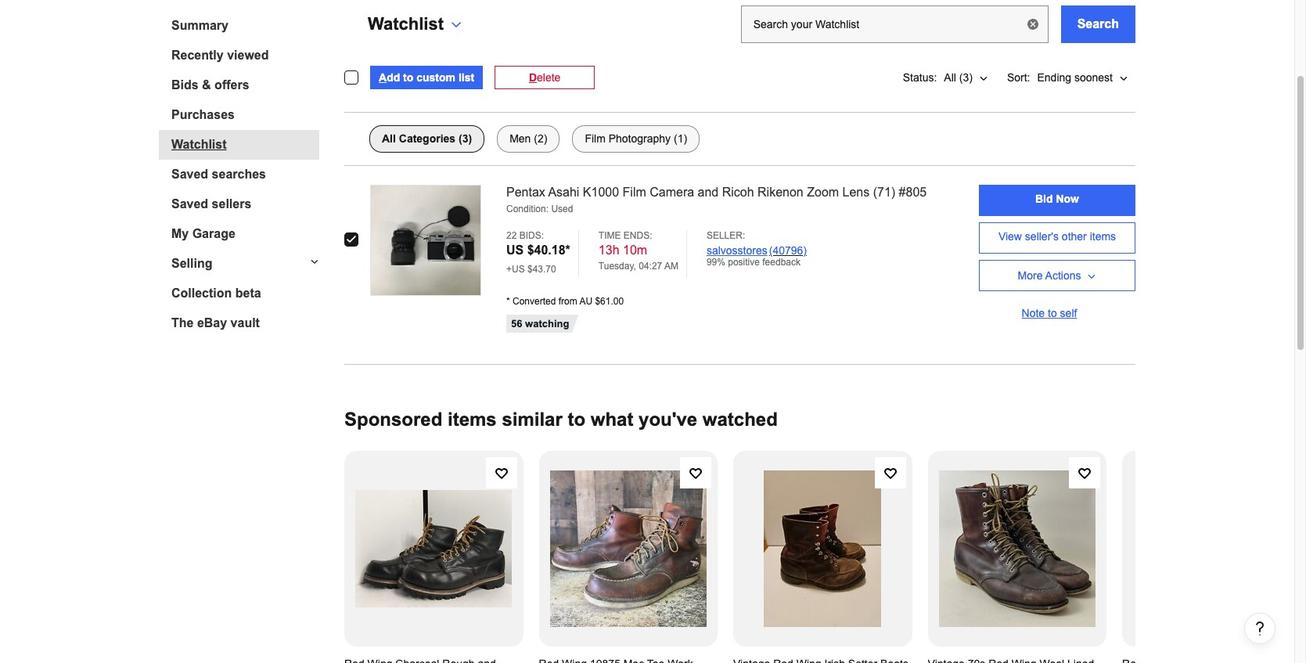 Task type: vqa. For each thing, say whether or not it's contained in the screenshot.
Used
yes



Task type: describe. For each thing, give the bounding box(es) containing it.
soonest
[[1075, 71, 1113, 83]]

&
[[202, 78, 211, 91]]

more actions button
[[980, 260, 1136, 291]]

*
[[507, 296, 510, 307]]

asahi
[[548, 185, 580, 199]]

all (3) button
[[938, 61, 996, 93]]

99%
[[707, 257, 726, 268]]

more actions
[[1018, 269, 1082, 282]]

more
[[1018, 269, 1043, 282]]

saved sellers link
[[171, 197, 319, 211]]

us
[[507, 244, 524, 257]]

summary
[[171, 18, 229, 32]]

lens
[[843, 185, 870, 199]]

56
[[511, 318, 523, 330]]

the
[[171, 316, 194, 329]]

add to custom list
[[379, 71, 475, 83]]

(40796) link
[[770, 245, 807, 257]]

delete button
[[495, 65, 595, 89]]

ebay
[[197, 316, 227, 329]]

ending soonest button
[[1031, 61, 1136, 93]]

view
[[999, 230, 1023, 243]]

my garage
[[171, 227, 236, 240]]

salvosstores link
[[707, 245, 768, 257]]

salvosstores
[[707, 245, 768, 257]]

recently viewed link
[[171, 48, 319, 62]]

custom
[[417, 71, 456, 83]]

summary link
[[171, 18, 319, 32]]

search
[[1078, 17, 1120, 30]]

(40796)
[[770, 245, 807, 257]]

other
[[1062, 230, 1087, 243]]

garage
[[192, 227, 236, 240]]

22
[[507, 230, 517, 241]]

ricoh
[[723, 185, 755, 199]]

purchases
[[171, 108, 235, 121]]

similar
[[502, 409, 563, 430]]

sort: ending soonest
[[1008, 71, 1113, 83]]

note to self
[[1022, 307, 1078, 319]]

rikenon
[[758, 185, 804, 199]]

watching
[[525, 318, 570, 330]]

film
[[623, 185, 647, 199]]

time ends: 13h 10m tuesday, 04:27 am
[[599, 230, 679, 272]]

my garage link
[[171, 227, 319, 241]]

au
[[580, 296, 593, 307]]

to for add
[[403, 71, 414, 83]]

feedback
[[763, 257, 801, 268]]

saved searches link
[[171, 167, 319, 181]]

sellers
[[212, 197, 252, 210]]

add to custom list button
[[370, 65, 483, 89]]

pentax asahi k1000 film camera and ricoh rikenon zoom lens (71) #805 condition: used
[[507, 185, 927, 215]]

purchases link
[[171, 108, 319, 122]]

to for note
[[1049, 307, 1058, 319]]

bid
[[1036, 193, 1054, 205]]

my
[[171, 227, 189, 240]]

watched
[[703, 409, 778, 430]]

searches
[[212, 167, 266, 180]]

2 vertical spatial to
[[568, 409, 586, 430]]

pentax asahi k1000 film camera and ricoh rikenon zoom lens (71) #805 image
[[371, 185, 481, 295]]

seller:
[[707, 230, 746, 241]]

+us
[[507, 264, 525, 275]]

all
[[945, 71, 957, 83]]

1 horizontal spatial items
[[1091, 230, 1117, 243]]

recently viewed
[[171, 48, 269, 61]]

22 bids: us $40.18* +us $43.70
[[507, 230, 571, 275]]

sponsored
[[345, 409, 443, 430]]

viewed
[[227, 48, 269, 61]]

view seller's other items
[[999, 230, 1117, 243]]

pentax asahi k1000 film camera and ricoh rikenon zoom lens (71) #805 link
[[507, 184, 950, 201]]

watchlist button
[[368, 14, 463, 34]]

0 horizontal spatial watchlist
[[171, 137, 227, 151]]

help, opens dialogs image
[[1253, 621, 1269, 637]]



Task type: locate. For each thing, give the bounding box(es) containing it.
$61.00
[[595, 296, 624, 307]]

now
[[1057, 193, 1080, 205]]

recently
[[171, 48, 224, 61]]

selling
[[171, 256, 213, 270]]

and
[[698, 185, 719, 199]]

status: all (3)
[[903, 71, 973, 83]]

2 saved from the top
[[171, 197, 208, 210]]

0 horizontal spatial items
[[448, 409, 497, 430]]

search button
[[1062, 5, 1136, 43]]

1 horizontal spatial to
[[568, 409, 586, 430]]

saved for saved sellers
[[171, 197, 208, 210]]

0 vertical spatial items
[[1091, 230, 1117, 243]]

the ebay vault
[[171, 316, 260, 329]]

watchlist down purchases
[[171, 137, 227, 151]]

collection beta link
[[171, 286, 319, 300]]

items
[[1091, 230, 1117, 243], [448, 409, 497, 430]]

saved sellers
[[171, 197, 252, 210]]

watchlist link
[[171, 137, 319, 152]]

2 horizontal spatial to
[[1049, 307, 1058, 319]]

time
[[599, 230, 621, 241]]

beta
[[236, 286, 261, 300]]

list
[[459, 71, 475, 83]]

what
[[591, 409, 634, 430]]

$40.18*
[[528, 244, 571, 257]]

sponsored items similar to what you've watched
[[345, 409, 778, 430]]

from
[[559, 296, 578, 307]]

bid now
[[1036, 193, 1080, 205]]

56 watching
[[511, 318, 570, 330]]

note to self button
[[980, 297, 1136, 328]]

camera
[[650, 185, 695, 199]]

$43.70
[[528, 264, 557, 275]]

saved up my
[[171, 197, 208, 210]]

self
[[1061, 307, 1078, 319]]

collection
[[171, 286, 232, 300]]

offers
[[215, 78, 249, 91]]

actions
[[1046, 269, 1082, 282]]

seller's
[[1026, 230, 1059, 243]]

1 vertical spatial items
[[448, 409, 497, 430]]

0 vertical spatial to
[[403, 71, 414, 83]]

1 vertical spatial to
[[1049, 307, 1058, 319]]

to left what
[[568, 409, 586, 430]]

10m
[[623, 244, 648, 257]]

0 horizontal spatial to
[[403, 71, 414, 83]]

items left 'similar'
[[448, 409, 497, 430]]

pentax
[[507, 185, 546, 199]]

sort:
[[1008, 71, 1031, 83]]

you've
[[639, 409, 698, 430]]

vault
[[231, 316, 260, 329]]

items right other
[[1091, 230, 1117, 243]]

ending
[[1038, 71, 1072, 83]]

delete
[[529, 71, 561, 83]]

seller: salvosstores (40796) 99% positive feedback
[[707, 230, 807, 268]]

(3)
[[960, 71, 973, 83]]

view seller's other items link
[[980, 222, 1136, 253]]

13h
[[599, 244, 620, 257]]

k1000
[[583, 185, 619, 199]]

#805
[[899, 185, 927, 199]]

04:27
[[639, 261, 663, 272]]

1 vertical spatial saved
[[171, 197, 208, 210]]

to left self
[[1049, 307, 1058, 319]]

bid now link
[[980, 184, 1136, 216]]

watchlist
[[368, 14, 444, 33], [171, 137, 227, 151]]

ends:
[[624, 230, 653, 241]]

add
[[379, 71, 400, 83]]

1 saved from the top
[[171, 167, 208, 180]]

note
[[1022, 307, 1045, 319]]

bids
[[171, 78, 199, 91]]

to right add
[[403, 71, 414, 83]]

saved for saved searches
[[171, 167, 208, 180]]

used
[[552, 204, 573, 215]]

tuesday,
[[599, 261, 637, 272]]

am
[[665, 261, 679, 272]]

bids & offers link
[[171, 78, 319, 92]]

status:
[[903, 71, 938, 83]]

watchlist inside popup button
[[368, 14, 444, 33]]

0 vertical spatial watchlist
[[368, 14, 444, 33]]

the ebay vault link
[[171, 316, 319, 330]]

saved inside saved searches link
[[171, 167, 208, 180]]

watchlist up add
[[368, 14, 444, 33]]

saved searches
[[171, 167, 266, 180]]

0 vertical spatial saved
[[171, 167, 208, 180]]

converted
[[513, 296, 556, 307]]

None text field
[[741, 5, 1049, 43]]

1 vertical spatial watchlist
[[171, 137, 227, 151]]

collection beta
[[171, 286, 261, 300]]

selling button
[[159, 256, 319, 271]]

bids:
[[520, 230, 544, 241]]

(71)
[[874, 185, 896, 199]]

saved up saved sellers
[[171, 167, 208, 180]]

to inside button
[[403, 71, 414, 83]]

1 horizontal spatial watchlist
[[368, 14, 444, 33]]

condition:
[[507, 204, 549, 215]]

to inside button
[[1049, 307, 1058, 319]]

saved inside saved sellers 'link'
[[171, 197, 208, 210]]

* converted from au $61.00
[[507, 296, 624, 307]]



